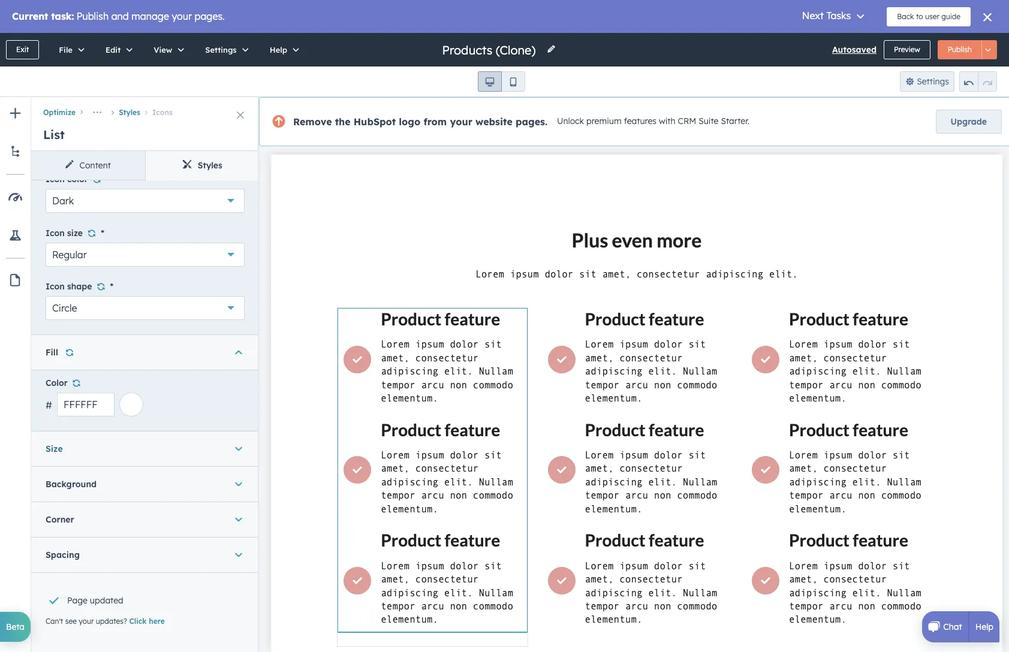 Task type: vqa. For each thing, say whether or not it's contained in the screenshot.
views for Default views
no



Task type: describe. For each thing, give the bounding box(es) containing it.
icon for regular
[[46, 228, 65, 238]]

publish group
[[938, 40, 997, 59]]

circle button
[[46, 296, 245, 320]]

icon size
[[46, 228, 83, 238]]

exit link
[[6, 40, 39, 59]]

here
[[149, 617, 165, 626]]

exit
[[16, 45, 29, 54]]

background
[[46, 479, 97, 490]]

dark
[[52, 195, 74, 207]]

content link
[[31, 151, 145, 180]]

unlock
[[557, 116, 584, 127]]

publish
[[948, 45, 972, 54]]

fill
[[46, 347, 58, 358]]

features
[[624, 116, 657, 127]]

spacing button
[[46, 538, 245, 573]]

page
[[67, 596, 88, 606]]

circle
[[52, 302, 77, 314]]

publish button
[[938, 40, 982, 59]]

shape
[[67, 281, 92, 292]]

1 horizontal spatial settings
[[917, 76, 949, 87]]

view
[[154, 45, 172, 55]]

navigation containing optimize
[[31, 97, 259, 121]]

color
[[67, 174, 88, 185]]

list
[[43, 127, 65, 142]]

optimize button
[[43, 108, 76, 117]]

icon for circle
[[46, 281, 65, 292]]

edit button
[[93, 33, 141, 67]]

starter.
[[721, 116, 750, 127]]

icon color
[[46, 174, 88, 185]]

corner
[[46, 515, 74, 525]]

remove
[[293, 116, 332, 128]]

autosaved button
[[832, 43, 877, 57]]

spacing
[[46, 550, 80, 561]]

regular button
[[46, 243, 245, 267]]

file
[[59, 45, 73, 55]]

click
[[129, 617, 147, 626]]

dark button
[[46, 189, 245, 213]]

pages.
[[516, 116, 548, 128]]

0 horizontal spatial your
[[79, 617, 94, 626]]

beta button
[[0, 612, 31, 642]]

view button
[[141, 33, 193, 67]]

size button
[[46, 432, 245, 467]]

icon for dark
[[46, 174, 65, 185]]

styles link
[[145, 151, 259, 180]]



Task type: locate. For each thing, give the bounding box(es) containing it.
1 horizontal spatial group
[[959, 71, 997, 92]]

0 vertical spatial settings button
[[193, 33, 257, 67]]

logo
[[399, 116, 420, 128]]

tab panel containing dark
[[31, 109, 259, 652]]

updates?
[[96, 617, 127, 626]]

caret image for background
[[235, 479, 242, 491]]

icon
[[46, 174, 65, 185], [46, 228, 65, 238], [46, 281, 65, 292]]

0 horizontal spatial settings
[[205, 45, 237, 55]]

icon left color
[[46, 174, 65, 185]]

1 horizontal spatial settings button
[[900, 71, 955, 92]]

icons button
[[140, 108, 173, 117]]

file button
[[46, 33, 93, 67]]

styles
[[119, 108, 140, 117], [198, 160, 222, 171]]

beta
[[6, 622, 25, 633]]

1 caret image from the top
[[235, 347, 242, 359]]

styles inside tab list
[[198, 160, 222, 171]]

#
[[46, 399, 52, 411]]

1 horizontal spatial help
[[975, 622, 994, 633]]

your
[[450, 116, 472, 128], [79, 617, 94, 626]]

0 horizontal spatial group
[[478, 71, 525, 92]]

caret image inside background dropdown button
[[235, 479, 242, 491]]

fill button
[[46, 335, 245, 370]]

edit
[[105, 45, 121, 55]]

tab list
[[31, 151, 259, 180]]

group
[[478, 71, 525, 92], [959, 71, 997, 92]]

0 vertical spatial help
[[270, 45, 287, 55]]

icon left size
[[46, 228, 65, 238]]

2 caret image from the top
[[235, 514, 242, 526]]

settings
[[205, 45, 237, 55], [917, 76, 949, 87]]

0 vertical spatial caret image
[[235, 443, 242, 455]]

0 vertical spatial styles
[[119, 108, 140, 117]]

caret image for size
[[235, 443, 242, 455]]

chat
[[943, 622, 962, 633]]

3 icon from the top
[[46, 281, 65, 292]]

with
[[659, 116, 676, 127]]

icon up circle
[[46, 281, 65, 292]]

can't
[[46, 617, 63, 626]]

autosaved
[[832, 44, 877, 55]]

preview
[[894, 45, 920, 54]]

hubspot
[[354, 116, 396, 128]]

0 horizontal spatial help
[[270, 45, 287, 55]]

caret image inside the 'size' dropdown button
[[235, 443, 242, 455]]

preview button
[[884, 40, 930, 59]]

1 vertical spatial styles
[[198, 160, 222, 171]]

None field
[[441, 42, 539, 58]]

2 vertical spatial caret image
[[235, 549, 242, 561]]

regular
[[52, 249, 87, 261]]

group up website in the top of the page
[[478, 71, 525, 92]]

styles button
[[107, 108, 140, 117]]

help inside button
[[270, 45, 287, 55]]

optimize
[[43, 108, 76, 117]]

0 vertical spatial icon
[[46, 174, 65, 185]]

remove the hubspot logo from your website pages.
[[293, 116, 548, 128]]

caret image for spacing
[[235, 549, 242, 561]]

0 horizontal spatial styles
[[119, 108, 140, 117]]

tab panel
[[31, 109, 259, 652]]

can't see your updates? click here
[[46, 617, 165, 626]]

2 caret image from the top
[[235, 479, 242, 491]]

page updated
[[67, 596, 123, 606]]

1 vertical spatial icon
[[46, 228, 65, 238]]

None text field
[[57, 393, 115, 417]]

suite
[[699, 116, 719, 127]]

1 vertical spatial help
[[975, 622, 994, 633]]

1 horizontal spatial styles
[[198, 160, 222, 171]]

icons
[[152, 108, 173, 117]]

color
[[46, 378, 68, 389]]

settings right the view button
[[205, 45, 237, 55]]

1 horizontal spatial your
[[450, 116, 472, 128]]

0 horizontal spatial settings button
[[193, 33, 257, 67]]

content
[[80, 160, 111, 171]]

background button
[[46, 467, 245, 502]]

2 group from the left
[[959, 71, 997, 92]]

page updated status
[[43, 581, 240, 612]]

caret image inside "corner" "dropdown button"
[[235, 514, 242, 526]]

unlock premium features with crm suite starter.
[[557, 116, 750, 127]]

size
[[67, 228, 83, 238]]

upgrade
[[951, 116, 987, 127]]

0 vertical spatial your
[[450, 116, 472, 128]]

2 vertical spatial icon
[[46, 281, 65, 292]]

caret image inside fill dropdown button
[[235, 347, 242, 359]]

3 caret image from the top
[[235, 549, 242, 561]]

2 icon from the top
[[46, 228, 65, 238]]

0 vertical spatial settings
[[205, 45, 237, 55]]

help
[[270, 45, 287, 55], [975, 622, 994, 633]]

premium
[[586, 116, 622, 127]]

settings button
[[193, 33, 257, 67], [900, 71, 955, 92]]

caret image inside spacing dropdown button
[[235, 549, 242, 561]]

navigation
[[31, 97, 259, 121]]

upgrade link
[[936, 110, 1002, 134]]

click here button
[[129, 617, 165, 627]]

1 icon from the top
[[46, 174, 65, 185]]

caret image
[[235, 347, 242, 359], [235, 514, 242, 526]]

the
[[335, 116, 351, 128]]

size
[[46, 444, 63, 455]]

1 vertical spatial settings button
[[900, 71, 955, 92]]

updated
[[90, 596, 123, 606]]

tab list containing content
[[31, 151, 259, 180]]

your right from in the top left of the page
[[450, 116, 472, 128]]

your right see
[[79, 617, 94, 626]]

crm
[[678, 116, 696, 127]]

0 vertical spatial caret image
[[235, 347, 242, 359]]

caret image for "corner" "dropdown button"
[[235, 514, 242, 526]]

website
[[476, 116, 513, 128]]

group down the "publish" 'group'
[[959, 71, 997, 92]]

caret image
[[235, 443, 242, 455], [235, 479, 242, 491], [235, 549, 242, 561]]

1 caret image from the top
[[235, 443, 242, 455]]

see
[[65, 617, 77, 626]]

from
[[424, 116, 447, 128]]

corner button
[[46, 503, 245, 537]]

icon shape
[[46, 281, 92, 292]]

1 group from the left
[[478, 71, 525, 92]]

1 vertical spatial caret image
[[235, 479, 242, 491]]

styles inside navigation
[[119, 108, 140, 117]]

1 vertical spatial your
[[79, 617, 94, 626]]

1 vertical spatial settings
[[917, 76, 949, 87]]

settings down preview button on the top
[[917, 76, 949, 87]]

close image
[[237, 112, 244, 119]]

caret image for fill dropdown button
[[235, 347, 242, 359]]

1 vertical spatial caret image
[[235, 514, 242, 526]]

help button
[[257, 33, 308, 67]]



